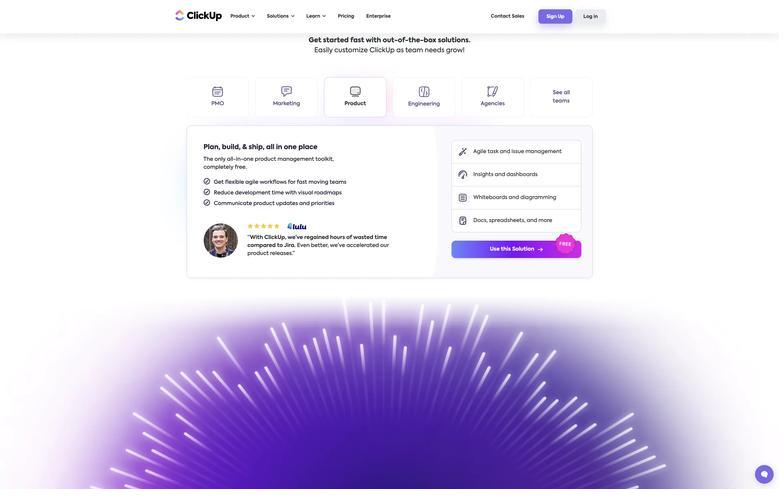 Task type: vqa. For each thing, say whether or not it's contained in the screenshot.
Organize roadmaps, sprints, backlogs, and more.
no



Task type: describe. For each thing, give the bounding box(es) containing it.
customize
[[335, 47, 368, 54]]

pmo
[[212, 101, 224, 107]]

ship,
[[249, 144, 265, 151]]

roadmaps
[[315, 190, 342, 196]]

communicate
[[214, 201, 252, 206]]

up
[[558, 14, 565, 19]]

1 vertical spatial product
[[254, 201, 275, 206]]

perfect fit for every team
[[253, 7, 527, 27]]

updates
[[276, 201, 298, 206]]

&
[[242, 144, 247, 151]]

build,
[[222, 144, 241, 151]]

solutions button
[[264, 10, 298, 23]]

with for visual
[[285, 190, 297, 196]]

moving
[[309, 180, 329, 185]]

our
[[381, 243, 389, 249]]

and right insights
[[495, 172, 506, 178]]

fit
[[338, 7, 364, 27]]

with
[[250, 235, 263, 241]]

in-
[[236, 157, 244, 162]]

get for get flexible agile workflows for fast moving teams
[[214, 180, 224, 185]]

enterprise link
[[363, 10, 394, 23]]

pricing
[[338, 14, 355, 19]]

1 vertical spatial teams
[[330, 180, 347, 185]]

get started fast with out-of-the-box solutions. easily customize clickup as team needs grow!
[[309, 37, 471, 54]]

0 vertical spatial time
[[272, 190, 284, 196]]

every
[[405, 7, 465, 27]]

jira.
[[284, 243, 296, 249]]

product for releases."
[[248, 251, 269, 257]]

started
[[323, 37, 349, 44]]

0 vertical spatial for
[[369, 7, 400, 27]]

communicate product updates and priorities
[[214, 201, 335, 206]]

marketing
[[273, 101, 300, 107]]

learn button
[[303, 10, 329, 23]]

see all teams
[[553, 90, 571, 104]]

the only all-in-one product management toolkit, completely free.
[[204, 157, 334, 170]]

0 vertical spatial team
[[470, 7, 527, 27]]

insights
[[474, 172, 494, 178]]

docs,
[[474, 218, 488, 224]]

priorities
[[311, 201, 335, 206]]

log in link
[[576, 9, 606, 24]]

visual
[[298, 190, 313, 196]]

and right 'task'
[[500, 149, 511, 155]]

sign
[[547, 14, 557, 19]]

time inside " with clickup, we've regained hours of wasted time compared to jira.
[[375, 235, 387, 241]]

to
[[277, 243, 283, 249]]

clickup
[[370, 47, 395, 54]]

workflows
[[260, 180, 287, 185]]

all inside see all teams
[[564, 90, 571, 96]]

product inside product button
[[345, 101, 366, 107]]

even better, we've accelerated our product releases."
[[248, 243, 389, 257]]

hours
[[330, 235, 345, 241]]

reduce development time with visual roadmaps
[[214, 190, 342, 196]]

1 vertical spatial in
[[276, 144, 282, 151]]

of
[[347, 235, 352, 241]]

use this solution link
[[452, 241, 582, 258]]

pricing link
[[335, 10, 358, 23]]

solution
[[513, 247, 535, 252]]

"
[[248, 235, 250, 241]]

only
[[215, 157, 226, 162]]

marketing button
[[255, 77, 318, 117]]

0 vertical spatial in
[[594, 14, 598, 19]]

solutions
[[267, 14, 289, 19]]

engineering testimonial image image
[[204, 224, 238, 258]]

product button
[[227, 10, 259, 23]]

more
[[539, 218, 553, 224]]

insights and dashboards
[[474, 172, 538, 178]]

sign up button
[[539, 9, 573, 24]]

0 horizontal spatial fast
[[297, 180, 307, 185]]

reduce
[[214, 190, 234, 196]]

agencies
[[481, 101, 505, 107]]

even
[[297, 243, 310, 249]]

use
[[490, 247, 500, 252]]

contact sales
[[491, 14, 525, 19]]

development
[[235, 190, 271, 196]]

one inside the only all-in-one product management toolkit, completely free.
[[244, 157, 254, 162]]

agile task and issue management
[[474, 149, 562, 155]]

team inside get started fast with out-of-the-box solutions. easily customize clickup as team needs grow!
[[406, 47, 423, 54]]

toolkit,
[[316, 157, 334, 162]]

task
[[488, 149, 499, 155]]



Task type: locate. For each thing, give the bounding box(es) containing it.
all-
[[227, 157, 236, 162]]

time down "get flexible agile workflows for fast moving teams" at the top of the page
[[272, 190, 284, 196]]

0 horizontal spatial with
[[285, 190, 297, 196]]

the
[[204, 157, 213, 162]]

product button
[[324, 77, 387, 117]]

dashboards
[[507, 172, 538, 178]]

we've down hours
[[330, 243, 345, 249]]

1 vertical spatial team
[[406, 47, 423, 54]]

1 horizontal spatial all
[[564, 90, 571, 96]]

engineering button
[[393, 77, 456, 117]]

issue
[[512, 149, 525, 155]]

whiteboards and diagramming
[[474, 195, 557, 201]]

1 vertical spatial get
[[214, 180, 224, 185]]

1 vertical spatial all
[[266, 144, 275, 151]]

we've inside " with clickup, we've regained hours of wasted time compared to jira.
[[288, 235, 303, 241]]

0 vertical spatial one
[[284, 144, 297, 151]]

product inside even better, we've accelerated our product releases."
[[248, 251, 269, 257]]

sign up
[[547, 14, 565, 19]]

we've up jira.
[[288, 235, 303, 241]]

better,
[[311, 243, 329, 249]]

plan, build, & ship, all in one place
[[204, 144, 318, 151]]

in right log
[[594, 14, 598, 19]]

time up our
[[375, 235, 387, 241]]

0 horizontal spatial team
[[406, 47, 423, 54]]

solutions.
[[438, 37, 471, 44]]

1 horizontal spatial with
[[366, 37, 381, 44]]

product inside the only all-in-one product management toolkit, completely free.
[[255, 157, 276, 162]]

get inside get started fast with out-of-the-box solutions. easily customize clickup as team needs grow!
[[309, 37, 322, 44]]

this
[[501, 247, 511, 252]]

wasted
[[354, 235, 374, 241]]

0 horizontal spatial all
[[266, 144, 275, 151]]

for up reduce development time with visual roadmaps
[[288, 180, 296, 185]]

with for out-
[[366, 37, 381, 44]]

with
[[366, 37, 381, 44], [285, 190, 297, 196]]

1 vertical spatial management
[[278, 157, 314, 162]]

1 horizontal spatial teams
[[553, 99, 570, 104]]

0 vertical spatial product
[[231, 14, 250, 19]]

fast up customize
[[351, 37, 365, 44]]

grow!
[[446, 47, 465, 54]]

1 horizontal spatial in
[[594, 14, 598, 19]]

get up easily
[[309, 37, 322, 44]]

plan,
[[204, 144, 221, 151]]

1 horizontal spatial product
[[345, 101, 366, 107]]

get up 'reduce'
[[214, 180, 224, 185]]

completely
[[204, 165, 234, 170]]

contact sales button
[[488, 10, 528, 23]]

use this solution
[[490, 247, 535, 252]]

product down development
[[254, 201, 275, 206]]

pmo button
[[187, 77, 249, 117]]

team
[[470, 7, 527, 27], [406, 47, 423, 54]]

out-
[[383, 37, 398, 44]]

fast inside get started fast with out-of-the-box solutions. easily customize clickup as team needs grow!
[[351, 37, 365, 44]]

we've inside even better, we've accelerated our product releases."
[[330, 243, 345, 249]]

get flexible agile workflows for fast moving teams
[[214, 180, 347, 185]]

1 horizontal spatial one
[[284, 144, 297, 151]]

spreadsheets,
[[489, 218, 526, 224]]

regained
[[305, 235, 329, 241]]

fast
[[351, 37, 365, 44], [297, 180, 307, 185]]

and down visual at left
[[300, 201, 310, 206]]

whiteboards
[[474, 195, 508, 201]]

teams inside see all teams
[[553, 99, 570, 104]]

1 vertical spatial we've
[[330, 243, 345, 249]]

0 vertical spatial we've
[[288, 235, 303, 241]]

1 horizontal spatial get
[[309, 37, 322, 44]]

with up clickup at the top of page
[[366, 37, 381, 44]]

0 vertical spatial teams
[[553, 99, 570, 104]]

with inside get started fast with out-of-the-box solutions. easily customize clickup as team needs grow!
[[366, 37, 381, 44]]

1 vertical spatial time
[[375, 235, 387, 241]]

all right ship, on the left top of page
[[266, 144, 275, 151]]

free.
[[235, 165, 247, 170]]

0 vertical spatial management
[[526, 149, 562, 155]]

the-
[[409, 37, 424, 44]]

0 vertical spatial with
[[366, 37, 381, 44]]

releases."
[[270, 251, 295, 257]]

1 horizontal spatial we've
[[330, 243, 345, 249]]

fast up visual at left
[[297, 180, 307, 185]]

agile
[[474, 149, 487, 155]]

agile
[[246, 180, 259, 185]]

management right the issue
[[526, 149, 562, 155]]

log
[[584, 14, 593, 19]]

get for get started fast with out-of-the-box solutions. easily customize clickup as team needs grow!
[[309, 37, 322, 44]]

0 horizontal spatial get
[[214, 180, 224, 185]]

0 vertical spatial product
[[255, 157, 276, 162]]

easily
[[315, 47, 333, 54]]

clickup,
[[265, 235, 287, 241]]

for
[[369, 7, 400, 27], [288, 180, 296, 185]]

1 horizontal spatial management
[[526, 149, 562, 155]]

product down plan, build, & ship, all in one place
[[255, 157, 276, 162]]

as
[[397, 47, 404, 54]]

and left "more"
[[527, 218, 538, 224]]

1 horizontal spatial for
[[369, 7, 400, 27]]

flexible
[[225, 180, 244, 185]]

enterprise
[[367, 14, 391, 19]]

one left place on the top of the page
[[284, 144, 297, 151]]

and up docs, spreadsheets, and more
[[509, 195, 519, 201]]

product inside product popup button
[[231, 14, 250, 19]]

0 vertical spatial fast
[[351, 37, 365, 44]]

product for management
[[255, 157, 276, 162]]

see
[[553, 90, 563, 96]]

get
[[309, 37, 322, 44], [214, 180, 224, 185]]

1 horizontal spatial fast
[[351, 37, 365, 44]]

1 horizontal spatial time
[[375, 235, 387, 241]]

0 horizontal spatial teams
[[330, 180, 347, 185]]

for up the out-
[[369, 7, 400, 27]]

product
[[231, 14, 250, 19], [345, 101, 366, 107]]

accelerated
[[347, 243, 379, 249]]

with up the "updates"
[[285, 190, 297, 196]]

of-
[[398, 37, 409, 44]]

management inside the only all-in-one product management toolkit, completely free.
[[278, 157, 314, 162]]

2 vertical spatial product
[[248, 251, 269, 257]]

agencies button
[[462, 77, 524, 117]]

sales
[[512, 14, 525, 19]]

0 horizontal spatial we've
[[288, 235, 303, 241]]

0 horizontal spatial for
[[288, 180, 296, 185]]

place
[[299, 144, 318, 151]]

compared
[[248, 243, 276, 249]]

1 vertical spatial for
[[288, 180, 296, 185]]

product down the "compared"
[[248, 251, 269, 257]]

1 vertical spatial fast
[[297, 180, 307, 185]]

all right see
[[564, 90, 571, 96]]

1 vertical spatial one
[[244, 157, 254, 162]]

docs, spreadsheets, and more
[[474, 218, 553, 224]]

0 horizontal spatial one
[[244, 157, 254, 162]]

learn
[[307, 14, 320, 19]]

0 vertical spatial all
[[564, 90, 571, 96]]

clickup image
[[173, 9, 222, 21]]

0 horizontal spatial time
[[272, 190, 284, 196]]

diagramming
[[521, 195, 557, 201]]

1 horizontal spatial team
[[470, 7, 527, 27]]

1 vertical spatial with
[[285, 190, 297, 196]]

" with clickup, we've regained hours of wasted time compared to jira.
[[248, 235, 387, 249]]

needs
[[425, 47, 445, 54]]

management
[[526, 149, 562, 155], [278, 157, 314, 162]]

log in
[[584, 14, 598, 19]]

0 horizontal spatial management
[[278, 157, 314, 162]]

we've
[[288, 235, 303, 241], [330, 243, 345, 249]]

teams down see
[[553, 99, 570, 104]]

0 vertical spatial get
[[309, 37, 322, 44]]

box
[[424, 37, 437, 44]]

in up the only all-in-one product management toolkit, completely free. at left top
[[276, 144, 282, 151]]

perfect
[[253, 7, 333, 27]]

management down place on the top of the page
[[278, 157, 314, 162]]

one up free.
[[244, 157, 254, 162]]

product
[[255, 157, 276, 162], [254, 201, 275, 206], [248, 251, 269, 257]]

contact
[[491, 14, 511, 19]]

0 horizontal spatial product
[[231, 14, 250, 19]]

0 horizontal spatial in
[[276, 144, 282, 151]]

1 vertical spatial product
[[345, 101, 366, 107]]

and
[[500, 149, 511, 155], [495, 172, 506, 178], [509, 195, 519, 201], [300, 201, 310, 206], [527, 218, 538, 224]]

teams up roadmaps
[[330, 180, 347, 185]]



